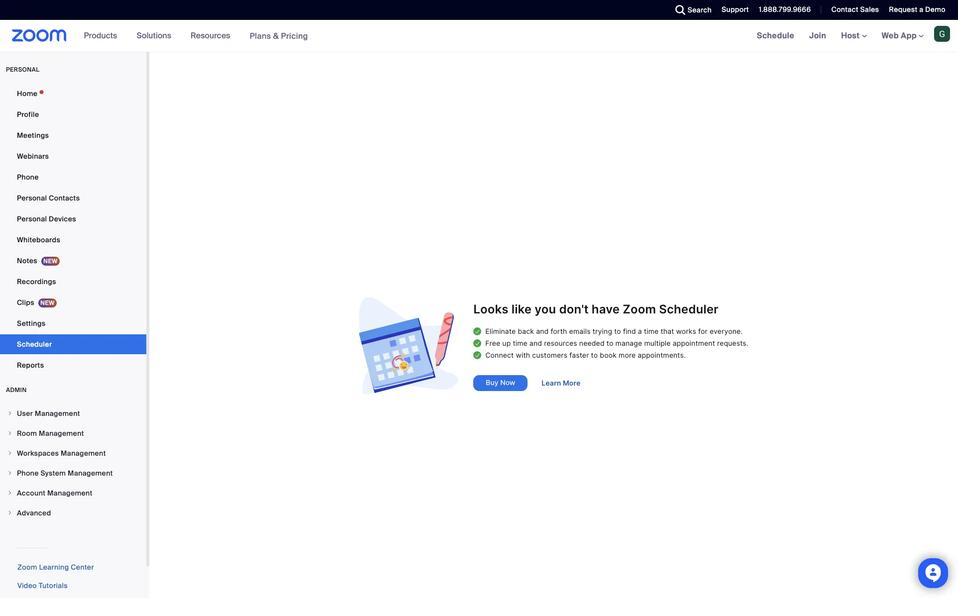 Task type: vqa. For each thing, say whether or not it's contained in the screenshot.
the top menu item
no



Task type: locate. For each thing, give the bounding box(es) containing it.
settings link
[[0, 314, 146, 334]]

room management
[[17, 429, 84, 438]]

personal up the personal devices
[[17, 194, 47, 203]]

account
[[17, 489, 45, 498]]

meetings link
[[0, 126, 146, 145]]

personal for personal contacts
[[17, 194, 47, 203]]

phone down the webinars
[[17, 173, 39, 182]]

right image left the room
[[7, 431, 13, 437]]

management
[[35, 409, 80, 418], [39, 429, 84, 438], [61, 449, 106, 458], [68, 469, 113, 478], [47, 489, 93, 498]]

workspaces management menu item
[[0, 444, 146, 463]]

tutorials
[[39, 582, 68, 591]]

personal up whiteboards
[[17, 215, 47, 224]]

management up the workspaces management
[[39, 429, 84, 438]]

phone inside "menu item"
[[17, 469, 39, 478]]

1.888.799.9666 button
[[752, 0, 814, 20], [760, 5, 812, 14]]

join link
[[802, 20, 834, 52]]

contact sales link
[[825, 0, 882, 20], [832, 5, 880, 14]]

schedule
[[757, 30, 795, 41]]

2 personal from the top
[[17, 215, 47, 224]]

home link
[[0, 84, 146, 104]]

solutions
[[137, 30, 171, 41]]

request a demo
[[890, 5, 946, 14]]

phone system management menu item
[[0, 464, 146, 483]]

phone inside personal menu menu
[[17, 173, 39, 182]]

search button
[[668, 0, 715, 20]]

&
[[273, 31, 279, 41]]

management up room management
[[35, 409, 80, 418]]

banner containing products
[[0, 20, 959, 52]]

right image left system
[[7, 471, 13, 477]]

3 right image from the top
[[7, 471, 13, 477]]

zoom
[[17, 563, 37, 572]]

phone system management
[[17, 469, 113, 478]]

personal
[[17, 194, 47, 203], [17, 215, 47, 224]]

zoom learning center link
[[17, 563, 94, 572]]

personal for personal devices
[[17, 215, 47, 224]]

management up advanced menu item on the left of page
[[47, 489, 93, 498]]

host button
[[842, 30, 867, 41]]

right image inside workspaces management menu item
[[7, 451, 13, 457]]

1 vertical spatial right image
[[7, 491, 13, 497]]

2 right image from the top
[[7, 431, 13, 437]]

learning
[[39, 563, 69, 572]]

1 right image from the top
[[7, 451, 13, 457]]

request a demo link
[[882, 0, 959, 20], [890, 5, 946, 14]]

center
[[71, 563, 94, 572]]

phone up account
[[17, 469, 39, 478]]

notes link
[[0, 251, 146, 271]]

scheduler link
[[0, 335, 146, 355]]

personal contacts link
[[0, 188, 146, 208]]

management up account management menu item
[[68, 469, 113, 478]]

webinars
[[17, 152, 49, 161]]

management down 'room management' menu item
[[61, 449, 106, 458]]

reports link
[[0, 356, 146, 376]]

2 phone from the top
[[17, 469, 39, 478]]

0 vertical spatial phone
[[17, 173, 39, 182]]

1 vertical spatial personal
[[17, 215, 47, 224]]

right image for room
[[7, 431, 13, 437]]

join
[[810, 30, 827, 41]]

webinars link
[[0, 146, 146, 166]]

4 right image from the top
[[7, 511, 13, 517]]

room
[[17, 429, 37, 438]]

phone
[[17, 173, 39, 182], [17, 469, 39, 478]]

right image inside 'room management' menu item
[[7, 431, 13, 437]]

clips
[[17, 298, 34, 307]]

right image left account
[[7, 491, 13, 497]]

search
[[688, 5, 712, 14]]

0 vertical spatial right image
[[7, 451, 13, 457]]

1 phone from the top
[[17, 173, 39, 182]]

right image inside phone system management "menu item"
[[7, 471, 13, 477]]

right image inside account management menu item
[[7, 491, 13, 497]]

solutions button
[[137, 20, 176, 52]]

1 personal from the top
[[17, 194, 47, 203]]

plans
[[250, 31, 271, 41]]

right image
[[7, 451, 13, 457], [7, 491, 13, 497]]

reports
[[17, 361, 44, 370]]

plans & pricing link
[[250, 31, 308, 41], [250, 31, 308, 41]]

personal
[[6, 66, 40, 74]]

0 vertical spatial personal
[[17, 194, 47, 203]]

a
[[920, 5, 924, 14]]

right image inside user management menu item
[[7, 411, 13, 417]]

1 vertical spatial phone
[[17, 469, 39, 478]]

right image for account management
[[7, 491, 13, 497]]

right image left advanced
[[7, 511, 13, 517]]

support link
[[715, 0, 752, 20], [722, 5, 750, 14]]

user
[[17, 409, 33, 418]]

plans & pricing
[[250, 31, 308, 41]]

recordings link
[[0, 272, 146, 292]]

meetings
[[17, 131, 49, 140]]

pricing
[[281, 31, 308, 41]]

2 right image from the top
[[7, 491, 13, 497]]

personal contacts
[[17, 194, 80, 203]]

1 right image from the top
[[7, 411, 13, 417]]

right image left user
[[7, 411, 13, 417]]

phone for phone
[[17, 173, 39, 182]]

request
[[890, 5, 918, 14]]

workspaces
[[17, 449, 59, 458]]

products button
[[84, 20, 122, 52]]

video
[[17, 582, 37, 591]]

right image
[[7, 411, 13, 417], [7, 431, 13, 437], [7, 471, 13, 477], [7, 511, 13, 517]]

right image for phone
[[7, 471, 13, 477]]

settings
[[17, 319, 46, 328]]

phone link
[[0, 167, 146, 187]]

account management menu item
[[0, 484, 146, 503]]

devices
[[49, 215, 76, 224]]

web app button
[[882, 30, 925, 41]]

right image left the 'workspaces'
[[7, 451, 13, 457]]

right image for user
[[7, 411, 13, 417]]

banner
[[0, 20, 959, 52]]

profile link
[[0, 105, 146, 125]]

schedule link
[[750, 20, 802, 52]]

management for user management
[[35, 409, 80, 418]]



Task type: describe. For each thing, give the bounding box(es) containing it.
management for room management
[[39, 429, 84, 438]]

profile
[[17, 110, 39, 119]]

management inside "menu item"
[[68, 469, 113, 478]]

web app
[[882, 30, 918, 41]]

zoom learning center
[[17, 563, 94, 572]]

room management menu item
[[0, 424, 146, 443]]

products
[[84, 30, 117, 41]]

web
[[882, 30, 900, 41]]

workspaces management
[[17, 449, 106, 458]]

right image inside advanced menu item
[[7, 511, 13, 517]]

contacts
[[49, 194, 80, 203]]

advanced
[[17, 509, 51, 518]]

management for workspaces management
[[61, 449, 106, 458]]

admin menu menu
[[0, 404, 146, 524]]

home
[[17, 89, 37, 98]]

account management
[[17, 489, 93, 498]]

system
[[41, 469, 66, 478]]

host
[[842, 30, 863, 41]]

video tutorials link
[[17, 582, 68, 591]]

demo
[[926, 5, 946, 14]]

personal menu menu
[[0, 84, 146, 377]]

personal devices
[[17, 215, 76, 224]]

app
[[902, 30, 918, 41]]

scheduler
[[17, 340, 52, 349]]

user management menu item
[[0, 404, 146, 423]]

sales
[[861, 5, 880, 14]]

whiteboards
[[17, 236, 60, 245]]

management for account management
[[47, 489, 93, 498]]

advanced menu item
[[0, 504, 146, 523]]

notes
[[17, 257, 37, 265]]

product information navigation
[[77, 20, 316, 52]]

zoom logo image
[[12, 29, 67, 42]]

1.888.799.9666
[[760, 5, 812, 14]]

contact sales
[[832, 5, 880, 14]]

resources
[[191, 30, 230, 41]]

right image for workspaces management
[[7, 451, 13, 457]]

video tutorials
[[17, 582, 68, 591]]

phone for phone system management
[[17, 469, 39, 478]]

support
[[722, 5, 750, 14]]

profile picture image
[[935, 26, 951, 42]]

admin
[[6, 387, 27, 395]]

whiteboards link
[[0, 230, 146, 250]]

user management
[[17, 409, 80, 418]]

recordings
[[17, 277, 56, 286]]

personal devices link
[[0, 209, 146, 229]]

clips link
[[0, 293, 146, 313]]

meetings navigation
[[750, 20, 959, 52]]

contact
[[832, 5, 859, 14]]

resources button
[[191, 20, 235, 52]]



